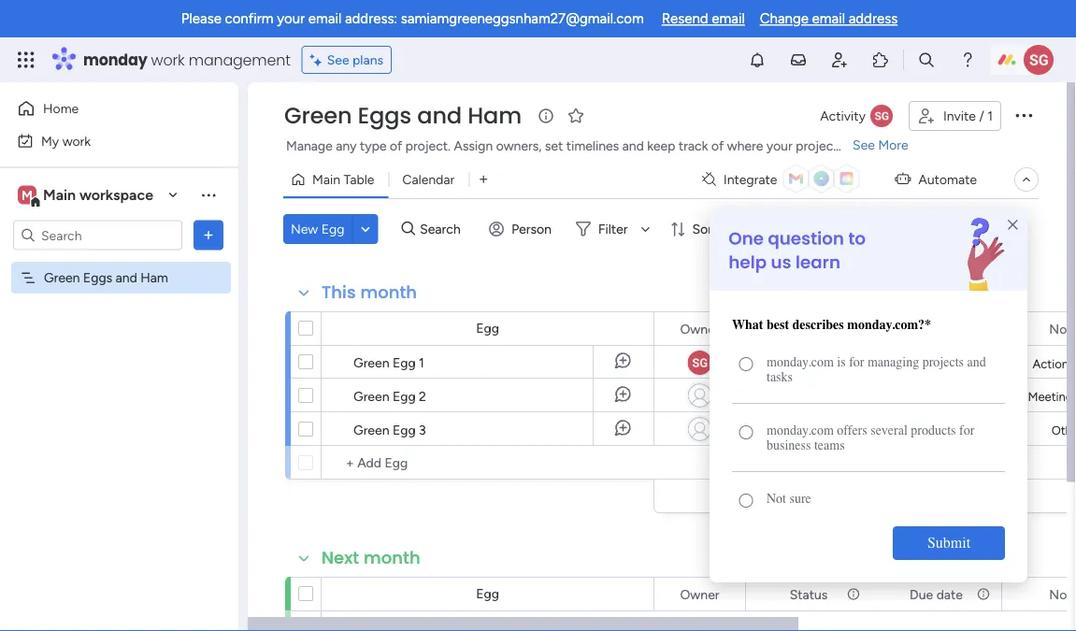 Task type: locate. For each thing, give the bounding box(es) containing it.
0 vertical spatial due date
[[910, 321, 964, 337]]

0 vertical spatial ham
[[468, 100, 522, 131]]

0 horizontal spatial 1
[[419, 355, 425, 370]]

1 vertical spatial 1
[[419, 355, 425, 370]]

email left 'address:'
[[309, 10, 342, 27]]

0 vertical spatial owner
[[681, 321, 720, 337]]

column information image
[[847, 587, 862, 602], [977, 587, 992, 602]]

your right the where
[[767, 138, 793, 154]]

plans
[[353, 52, 384, 68]]

and down search in workspace field
[[116, 270, 137, 286]]

/
[[980, 108, 985, 124]]

0 horizontal spatial main
[[43, 186, 76, 204]]

1 horizontal spatial of
[[712, 138, 724, 154]]

1 horizontal spatial main
[[312, 172, 341, 188]]

workspace options image
[[199, 185, 218, 204]]

1
[[988, 108, 994, 124], [419, 355, 425, 370]]

email right 'resend'
[[712, 10, 745, 27]]

due date for 1st due date field from the bottom of the page
[[910, 587, 964, 603]]

project
[[796, 138, 839, 154]]

main right "workspace" icon
[[43, 186, 76, 204]]

see
[[327, 52, 350, 68], [853, 137, 876, 153]]

and left 'keep'
[[623, 138, 644, 154]]

2 of from the left
[[712, 138, 724, 154]]

1 right /
[[988, 108, 994, 124]]

nov left 16
[[921, 356, 944, 370]]

1 for green egg 1
[[419, 355, 425, 370]]

1 due date from the top
[[910, 321, 964, 337]]

change email address link
[[760, 10, 898, 27]]

green egg 2
[[354, 388, 427, 404]]

monday work management
[[83, 49, 291, 70]]

2 due date field from the top
[[906, 584, 968, 605]]

sort button
[[663, 214, 729, 244]]

2 horizontal spatial email
[[813, 10, 846, 27]]

egg for green egg 2
[[393, 388, 416, 404]]

month right next
[[364, 546, 421, 570]]

green inside list box
[[44, 270, 80, 286]]

0 vertical spatial eggs
[[358, 100, 412, 131]]

owner
[[681, 321, 720, 337], [681, 587, 720, 603]]

None field
[[1045, 319, 1077, 339], [1045, 584, 1077, 605], [1045, 319, 1077, 339], [1045, 584, 1077, 605]]

main inside button
[[312, 172, 341, 188]]

column information image
[[847, 321, 862, 336]]

2 date from the top
[[937, 587, 964, 603]]

action
[[1033, 356, 1069, 371]]

integrate
[[724, 172, 778, 188]]

1 horizontal spatial green eggs and ham
[[284, 100, 522, 131]]

set
[[545, 138, 564, 154]]

change
[[760, 10, 809, 27]]

green for action
[[354, 355, 390, 370]]

resend email
[[662, 10, 745, 27]]

invite members image
[[831, 51, 849, 69]]

see left the more
[[853, 137, 876, 153]]

0 vertical spatial date
[[937, 321, 964, 337]]

1 vertical spatial eggs
[[83, 270, 112, 286]]

email up invite members image
[[813, 10, 846, 27]]

of
[[390, 138, 402, 154], [712, 138, 724, 154]]

address:
[[345, 10, 398, 27]]

2 nov from the top
[[921, 388, 944, 403]]

please confirm your email address: samiamgreeneggsnham27@gmail.com
[[181, 10, 644, 27]]

0 horizontal spatial green eggs and ham
[[44, 270, 168, 286]]

green eggs and ham down search in workspace field
[[44, 270, 168, 286]]

2 horizontal spatial and
[[623, 138, 644, 154]]

it right on
[[840, 355, 848, 371]]

work inside button
[[62, 133, 91, 149]]

date for 1st due date field from the bottom of the page
[[937, 587, 964, 603]]

2 vertical spatial nov
[[921, 422, 943, 437]]

month for this month
[[361, 281, 417, 305]]

and up project.
[[418, 100, 462, 131]]

month right this
[[361, 281, 417, 305]]

1 horizontal spatial ham
[[468, 100, 522, 131]]

green down green egg 2
[[354, 422, 390, 438]]

egg inside "button"
[[322, 221, 345, 237]]

nov left 18
[[921, 422, 943, 437]]

Search in workspace field
[[39, 225, 156, 246]]

2 due from the top
[[910, 587, 934, 603]]

person
[[512, 221, 552, 237]]

2 vertical spatial and
[[116, 270, 137, 286]]

0 horizontal spatial of
[[390, 138, 402, 154]]

1 horizontal spatial your
[[767, 138, 793, 154]]

1 vertical spatial work
[[62, 133, 91, 149]]

1 inside 'button'
[[988, 108, 994, 124]]

green down green egg 1
[[354, 388, 390, 404]]

egg for green egg 3
[[393, 422, 416, 438]]

see plans button
[[302, 46, 392, 74]]

person button
[[482, 214, 563, 244]]

1 horizontal spatial see
[[853, 137, 876, 153]]

2 status from the top
[[790, 587, 828, 603]]

16
[[947, 356, 959, 370]]

1 vertical spatial nov
[[921, 388, 944, 403]]

green egg 1
[[354, 355, 425, 370]]

green eggs and ham
[[284, 100, 522, 131], [44, 270, 168, 286]]

main inside workspace selection element
[[43, 186, 76, 204]]

samiamgreeneggsnham27@gmail.com
[[401, 10, 644, 27]]

work
[[151, 49, 185, 70], [62, 133, 91, 149]]

1 for invite / 1
[[988, 108, 994, 124]]

date
[[937, 321, 964, 337], [937, 587, 964, 603]]

1 vertical spatial see
[[853, 137, 876, 153]]

1 owner from the top
[[681, 321, 720, 337]]

1 vertical spatial due date field
[[906, 584, 968, 605]]

0 vertical spatial due
[[910, 321, 934, 337]]

0 vertical spatial due date field
[[906, 319, 968, 339]]

it right action
[[1072, 356, 1077, 371]]

1 horizontal spatial and
[[418, 100, 462, 131]]

nov
[[921, 356, 944, 370], [921, 388, 944, 403], [921, 422, 943, 437]]

1 vertical spatial due
[[910, 587, 934, 603]]

1 vertical spatial your
[[767, 138, 793, 154]]

0 vertical spatial work
[[151, 49, 185, 70]]

your
[[277, 10, 305, 27], [767, 138, 793, 154]]

v2 search image
[[402, 219, 416, 240]]

+ Add Egg text field
[[331, 452, 646, 474]]

0 vertical spatial green eggs and ham
[[284, 100, 522, 131]]

1 vertical spatial ham
[[141, 270, 168, 286]]

2 owner from the top
[[681, 587, 720, 603]]

green up green egg 2
[[354, 355, 390, 370]]

main left table on the left
[[312, 172, 341, 188]]

status
[[790, 321, 828, 337], [790, 587, 828, 603]]

0 vertical spatial your
[[277, 10, 305, 27]]

see inside button
[[327, 52, 350, 68]]

green for meeting
[[354, 388, 390, 404]]

0 horizontal spatial email
[[309, 10, 342, 27]]

meeting
[[1029, 389, 1077, 404]]

filter
[[599, 221, 628, 237]]

Due date field
[[906, 319, 968, 339], [906, 584, 968, 605]]

green down search in workspace field
[[44, 270, 80, 286]]

due for second due date field from the bottom of the page
[[910, 321, 934, 337]]

project.
[[406, 138, 451, 154]]

1 vertical spatial status
[[790, 587, 828, 603]]

green eggs and ham inside green eggs and ham list box
[[44, 270, 168, 286]]

0 vertical spatial status field
[[786, 319, 833, 339]]

egg
[[322, 221, 345, 237], [476, 320, 499, 336], [393, 355, 416, 370], [393, 388, 416, 404], [393, 422, 416, 438], [476, 586, 499, 602]]

due
[[910, 321, 934, 337], [910, 587, 934, 603]]

This month field
[[317, 281, 422, 305]]

eggs
[[358, 100, 412, 131], [83, 270, 112, 286]]

0 vertical spatial nov
[[921, 356, 944, 370]]

nov 18
[[921, 422, 959, 437]]

of right type
[[390, 138, 402, 154]]

3 email from the left
[[813, 10, 846, 27]]

1 horizontal spatial column information image
[[977, 587, 992, 602]]

1 horizontal spatial eggs
[[358, 100, 412, 131]]

2 column information image from the left
[[977, 587, 992, 602]]

0 vertical spatial see
[[327, 52, 350, 68]]

0 horizontal spatial see
[[327, 52, 350, 68]]

1 nov from the top
[[921, 356, 944, 370]]

Owner field
[[676, 319, 725, 339], [676, 584, 725, 605]]

0 horizontal spatial ham
[[141, 270, 168, 286]]

1 vertical spatial due date
[[910, 587, 964, 603]]

1 horizontal spatial email
[[712, 10, 745, 27]]

nov left the "17"
[[921, 388, 944, 403]]

0 vertical spatial status
[[790, 321, 828, 337]]

automate
[[919, 172, 978, 188]]

1 vertical spatial owner
[[681, 587, 720, 603]]

0 vertical spatial month
[[361, 281, 417, 305]]

1 vertical spatial owner field
[[676, 584, 725, 605]]

and
[[418, 100, 462, 131], [623, 138, 644, 154], [116, 270, 137, 286]]

email for resend email
[[712, 10, 745, 27]]

option
[[0, 261, 239, 265]]

see for see more
[[853, 137, 876, 153]]

0 vertical spatial owner field
[[676, 319, 725, 339]]

3 nov from the top
[[921, 422, 943, 437]]

ham up assign
[[468, 100, 522, 131]]

1 up 2 on the left bottom
[[419, 355, 425, 370]]

egg for green egg 1
[[393, 355, 416, 370]]

work right monday
[[151, 49, 185, 70]]

please
[[181, 10, 222, 27]]

apps image
[[872, 51, 891, 69]]

options image
[[1013, 104, 1036, 126]]

green
[[284, 100, 352, 131], [44, 270, 80, 286], [354, 355, 390, 370], [354, 388, 390, 404], [354, 422, 390, 438]]

help image
[[959, 51, 978, 69]]

0 horizontal spatial and
[[116, 270, 137, 286]]

of right the track
[[712, 138, 724, 154]]

confirm
[[225, 10, 274, 27]]

0 vertical spatial 1
[[988, 108, 994, 124]]

1 horizontal spatial 1
[[988, 108, 994, 124]]

17
[[947, 388, 958, 403]]

1 horizontal spatial work
[[151, 49, 185, 70]]

1 vertical spatial status field
[[786, 584, 833, 605]]

more
[[879, 137, 909, 153]]

work right my
[[62, 133, 91, 149]]

0 horizontal spatial eggs
[[83, 270, 112, 286]]

keep
[[648, 138, 676, 154]]

othe
[[1052, 423, 1077, 438]]

0 horizontal spatial column information image
[[847, 587, 862, 602]]

2 email from the left
[[712, 10, 745, 27]]

0 horizontal spatial your
[[277, 10, 305, 27]]

invite / 1 button
[[909, 101, 1002, 131]]

see left the plans
[[327, 52, 350, 68]]

month
[[361, 281, 417, 305], [364, 546, 421, 570]]

1 column information image from the left
[[847, 587, 862, 602]]

1 due from the top
[[910, 321, 934, 337]]

done
[[793, 388, 824, 404]]

nov for green egg 1
[[921, 356, 944, 370]]

address
[[849, 10, 898, 27]]

0 horizontal spatial work
[[62, 133, 91, 149]]

main for main table
[[312, 172, 341, 188]]

hide button
[[735, 214, 803, 244]]

2 due date from the top
[[910, 587, 964, 603]]

see more
[[853, 137, 909, 153]]

eggs up type
[[358, 100, 412, 131]]

your right 'confirm'
[[277, 10, 305, 27]]

nov for green egg 3
[[921, 422, 943, 437]]

1 date from the top
[[937, 321, 964, 337]]

eggs down search in workspace field
[[83, 270, 112, 286]]

1 vertical spatial month
[[364, 546, 421, 570]]

0 vertical spatial and
[[418, 100, 462, 131]]

green eggs and ham up project.
[[284, 100, 522, 131]]

1 vertical spatial green eggs and ham
[[44, 270, 168, 286]]

ham down search in workspace field
[[141, 270, 168, 286]]

workspace selection element
[[18, 184, 156, 208]]

ham
[[468, 100, 522, 131], [141, 270, 168, 286]]

Status field
[[786, 319, 833, 339], [786, 584, 833, 605]]

timelines
[[567, 138, 620, 154]]

ham inside list box
[[141, 270, 168, 286]]

1 vertical spatial date
[[937, 587, 964, 603]]



Task type: describe. For each thing, give the bounding box(es) containing it.
calendar button
[[389, 165, 469, 195]]

on
[[822, 355, 836, 371]]

working on it
[[770, 355, 848, 371]]

green for othe
[[354, 422, 390, 438]]

assign
[[454, 138, 493, 154]]

green egg 3
[[354, 422, 426, 438]]

action it
[[1033, 356, 1077, 371]]

monday
[[83, 49, 147, 70]]

Green Eggs and Ham field
[[280, 100, 527, 131]]

management
[[189, 49, 291, 70]]

main table
[[312, 172, 375, 188]]

m
[[22, 187, 33, 203]]

stands.
[[842, 138, 884, 154]]

workspace
[[79, 186, 153, 204]]

track
[[679, 138, 709, 154]]

select product image
[[17, 51, 36, 69]]

filter button
[[569, 214, 657, 244]]

month for next month
[[364, 546, 421, 570]]

column information image for status
[[847, 587, 862, 602]]

18
[[946, 422, 959, 437]]

new egg button
[[283, 214, 352, 244]]

main for main workspace
[[43, 186, 76, 204]]

collapse board header image
[[1020, 172, 1035, 187]]

add to favorites image
[[567, 106, 586, 125]]

main table button
[[283, 165, 389, 195]]

table
[[344, 172, 375, 188]]

date for second due date field from the bottom of the page
[[937, 321, 964, 337]]

autopilot image
[[896, 167, 912, 191]]

invite
[[944, 108, 977, 124]]

resend
[[662, 10, 709, 27]]

angle down image
[[361, 222, 370, 236]]

dapulse integrations image
[[703, 173, 717, 187]]

change email address
[[760, 10, 898, 27]]

activity button
[[813, 101, 902, 131]]

my
[[41, 133, 59, 149]]

this
[[322, 281, 356, 305]]

stuck
[[792, 421, 826, 437]]

hide
[[765, 221, 792, 237]]

2 status field from the top
[[786, 584, 833, 605]]

activity
[[821, 108, 866, 124]]

v2 overdue deadline image
[[878, 354, 893, 372]]

work for monday
[[151, 49, 185, 70]]

due date for second due date field from the bottom of the page
[[910, 321, 964, 337]]

1 horizontal spatial it
[[1072, 356, 1077, 371]]

sam green image
[[1024, 45, 1054, 75]]

1 due date field from the top
[[906, 319, 968, 339]]

search everything image
[[918, 51, 937, 69]]

see for see plans
[[327, 52, 350, 68]]

new egg
[[291, 221, 345, 237]]

email for change email address
[[813, 10, 846, 27]]

manage any type of project. assign owners, set timelines and keep track of where your project stands.
[[286, 138, 884, 154]]

nov 17
[[921, 388, 958, 403]]

home
[[43, 101, 79, 116]]

this month
[[322, 281, 417, 305]]

new
[[291, 221, 318, 237]]

my work button
[[11, 126, 201, 156]]

options image
[[199, 226, 218, 245]]

see more link
[[851, 136, 911, 154]]

add view image
[[480, 173, 488, 186]]

home button
[[11, 94, 201, 123]]

resend email link
[[662, 10, 745, 27]]

Next month field
[[317, 546, 425, 571]]

sort
[[693, 221, 718, 237]]

1 of from the left
[[390, 138, 402, 154]]

1 owner field from the top
[[676, 319, 725, 339]]

main workspace
[[43, 186, 153, 204]]

v2 done deadline image
[[878, 387, 893, 405]]

2 owner field from the top
[[676, 584, 725, 605]]

my work
[[41, 133, 91, 149]]

due for 1st due date field from the bottom of the page
[[910, 587, 934, 603]]

workspace image
[[18, 185, 36, 205]]

notifications image
[[748, 51, 767, 69]]

arrow down image
[[635, 218, 657, 240]]

show board description image
[[535, 107, 558, 125]]

3
[[419, 422, 426, 438]]

any
[[336, 138, 357, 154]]

0 horizontal spatial it
[[840, 355, 848, 371]]

green eggs and ham list box
[[0, 258, 239, 546]]

next month
[[322, 546, 421, 570]]

1 status from the top
[[790, 321, 828, 337]]

and inside green eggs and ham list box
[[116, 270, 137, 286]]

where
[[727, 138, 764, 154]]

1 status field from the top
[[786, 319, 833, 339]]

see plans
[[327, 52, 384, 68]]

green up 'manage'
[[284, 100, 352, 131]]

eggs inside list box
[[83, 270, 112, 286]]

nov 16
[[921, 356, 959, 370]]

column information image for due date
[[977, 587, 992, 602]]

manage
[[286, 138, 333, 154]]

1 vertical spatial and
[[623, 138, 644, 154]]

1 email from the left
[[309, 10, 342, 27]]

type
[[360, 138, 387, 154]]

egg for new egg
[[322, 221, 345, 237]]

2
[[419, 388, 427, 404]]

inbox image
[[790, 51, 808, 69]]

Search field
[[416, 216, 472, 242]]

calendar
[[403, 172, 455, 188]]

working
[[770, 355, 818, 371]]

invite / 1
[[944, 108, 994, 124]]

work for my
[[62, 133, 91, 149]]

owners,
[[496, 138, 542, 154]]

next
[[322, 546, 359, 570]]



Task type: vqa. For each thing, say whether or not it's contained in the screenshot.
'Our'
no



